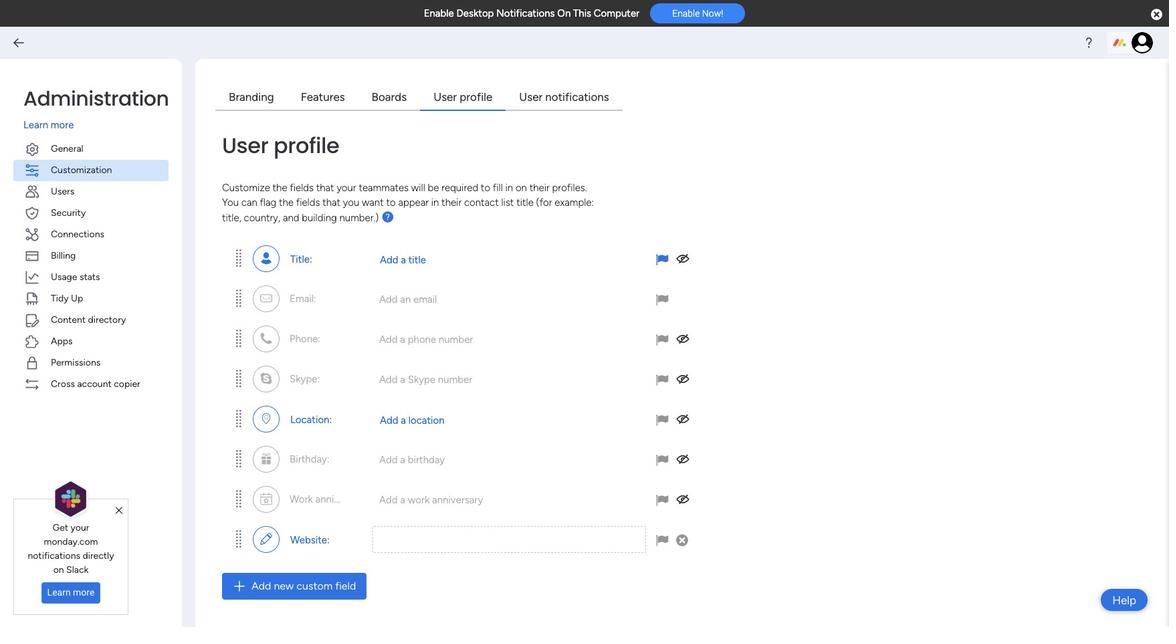 Task type: describe. For each thing, give the bounding box(es) containing it.
1 horizontal spatial notifications
[[546, 90, 609, 104]]

add an email
[[379, 294, 437, 306]]

teammates
[[359, 182, 409, 194]]

email
[[414, 294, 437, 306]]

monday.com
[[44, 537, 98, 548]]

: for phone
[[318, 333, 321, 345]]

enable for enable desktop notifications on this computer
[[424, 7, 454, 19]]

number for add a skype number
[[438, 374, 473, 386]]

dapulse user 1 image
[[261, 252, 272, 266]]

new
[[274, 580, 294, 593]]

users
[[51, 186, 75, 197]]

add a skype number
[[379, 374, 473, 386]]

general
[[51, 143, 83, 154]]

cross
[[51, 378, 75, 390]]

1 vertical spatial that
[[323, 197, 341, 209]]

1 vertical spatial in
[[431, 197, 439, 209]]

dapulse flag image for add a skype number
[[656, 373, 669, 388]]

add for add a skype number
[[379, 374, 398, 386]]

add a work anniversary
[[379, 495, 483, 507]]

features
[[301, 90, 345, 104]]

add for add a title
[[380, 254, 399, 266]]

user notifications link
[[506, 86, 623, 111]]

0 vertical spatial dapulse close image
[[1152, 8, 1163, 21]]

website :
[[290, 535, 330, 547]]

customize
[[222, 182, 270, 194]]

dapulse flag image for add a work anniversary
[[656, 494, 669, 509]]

add a phone number
[[379, 334, 473, 346]]

work anniversary
[[290, 494, 367, 506]]

: for location
[[330, 414, 332, 426]]

customize the fields that your teammates will be required to fill in on their profiles. you can flag the fields that you want to appear in their contact list title (for example: title, country, and building number.)
[[222, 182, 594, 224]]

add new custom field button
[[222, 574, 367, 600]]

1 vertical spatial their
[[442, 197, 462, 209]]

0 vertical spatial to
[[481, 182, 491, 194]]

dapulse x slim image
[[116, 505, 122, 517]]

stats
[[80, 271, 100, 283]]

more inside learn more button
[[73, 588, 95, 598]]

on inside customize the fields that your teammates will be required to fill in on their profiles. you can flag the fields that you want to appear in their contact list title (for example: title, country, and building number.)
[[516, 182, 527, 194]]

get
[[53, 523, 68, 534]]

notifications
[[497, 7, 555, 19]]

on inside get your monday.com notifications directly on slack
[[53, 565, 64, 576]]

1 vertical spatial the
[[279, 197, 294, 209]]

skype :
[[290, 373, 320, 385]]

help button
[[1102, 590, 1148, 612]]

administration learn more
[[23, 84, 169, 131]]

work anniversary image
[[260, 493, 272, 507]]

slack
[[66, 565, 89, 576]]

up
[[71, 293, 83, 304]]

: for title
[[310, 254, 312, 266]]

learn inside button
[[47, 588, 71, 598]]

add for add a phone number
[[379, 334, 398, 346]]

add for add a birthday
[[379, 454, 398, 466]]

birthday
[[290, 454, 327, 466]]

now!
[[703, 8, 724, 19]]

billing
[[51, 250, 76, 261]]

apps
[[51, 336, 73, 347]]

an
[[400, 294, 411, 306]]

your inside get your monday.com notifications directly on slack
[[71, 523, 89, 534]]

0 horizontal spatial user
[[222, 130, 268, 160]]

email :
[[290, 293, 316, 305]]

example:
[[555, 197, 594, 209]]

1 horizontal spatial anniversary
[[432, 495, 483, 507]]

0 vertical spatial that
[[316, 182, 334, 194]]

directory
[[88, 314, 126, 326]]

enable desktop notifications on this computer
[[424, 7, 640, 19]]

your inside customize the fields that your teammates will be required to fill in on their profiles. you can flag the fields that you want to appear in their contact list title (for example: title, country, and building number.)
[[337, 182, 356, 194]]

add a birthday
[[379, 454, 445, 466]]

0 vertical spatial in
[[506, 182, 513, 194]]

be
[[428, 182, 439, 194]]

1 horizontal spatial skype
[[408, 374, 436, 386]]

a for title
[[401, 254, 406, 266]]

branding link
[[215, 86, 288, 111]]

this
[[573, 7, 592, 19]]

back to workspace image
[[12, 36, 25, 50]]

phone
[[408, 334, 436, 346]]

phone
[[290, 333, 318, 345]]

: for website
[[327, 535, 330, 547]]

help image
[[1083, 36, 1096, 50]]

1 vertical spatial dapulse close image
[[677, 534, 689, 549]]

(for
[[536, 197, 552, 209]]

1 vertical spatial to
[[386, 197, 396, 209]]

a for location
[[401, 415, 406, 427]]

0 vertical spatial fields
[[290, 182, 314, 194]]

you
[[222, 197, 239, 209]]

title :
[[290, 254, 312, 266]]

contact
[[464, 197, 499, 209]]

fill
[[493, 182, 503, 194]]

tidy
[[51, 293, 69, 304]]

user notifications
[[519, 90, 609, 104]]

will
[[411, 182, 426, 194]]

content directory
[[51, 314, 126, 326]]

add for add a location
[[380, 415, 399, 427]]

dapulse flag image for add a title
[[656, 253, 669, 268]]

: for skype
[[317, 373, 320, 385]]



Task type: locate. For each thing, give the bounding box(es) containing it.
0 horizontal spatial dapulse close image
[[677, 534, 689, 549]]

work
[[290, 494, 313, 506]]

: up work anniversary
[[327, 454, 330, 466]]

: for email
[[314, 293, 316, 305]]

on
[[516, 182, 527, 194], [53, 565, 64, 576]]

learn more link
[[23, 118, 169, 133]]

0 horizontal spatial skype
[[290, 373, 317, 385]]

a
[[401, 254, 406, 266], [400, 334, 406, 346], [400, 374, 406, 386], [401, 415, 406, 427], [400, 454, 406, 466], [400, 495, 406, 507]]

enable for enable now!
[[673, 8, 700, 19]]

0 horizontal spatial your
[[71, 523, 89, 534]]

learn more button
[[41, 583, 101, 604]]

cross account copier
[[51, 378, 140, 390]]

: up skype :
[[318, 333, 321, 345]]

1 vertical spatial more
[[73, 588, 95, 598]]

dapulse admin help image
[[379, 207, 397, 227]]

tidy up
[[51, 293, 83, 304]]

1 horizontal spatial enable
[[673, 8, 700, 19]]

1 horizontal spatial to
[[481, 182, 491, 194]]

a up add a location
[[400, 374, 406, 386]]

1 vertical spatial fields
[[296, 197, 320, 209]]

user profile link
[[420, 86, 506, 111]]

0 horizontal spatial notifications
[[28, 551, 80, 562]]

number right phone
[[439, 334, 473, 346]]

1 vertical spatial learn
[[47, 588, 71, 598]]

want
[[362, 197, 384, 209]]

appear
[[398, 197, 429, 209]]

security
[[51, 207, 86, 218]]

custom
[[297, 580, 333, 593]]

enable left desktop
[[424, 7, 454, 19]]

add for add a work anniversary
[[379, 495, 398, 507]]

1 horizontal spatial your
[[337, 182, 356, 194]]

add left an
[[379, 294, 398, 306]]

building
[[302, 212, 337, 224]]

0 horizontal spatial to
[[386, 197, 396, 209]]

number down add a phone number
[[438, 374, 473, 386]]

learn
[[23, 119, 48, 131], [47, 588, 71, 598]]

1 horizontal spatial dapulse close image
[[1152, 8, 1163, 21]]

learn inside administration learn more
[[23, 119, 48, 131]]

1 horizontal spatial user profile
[[434, 90, 493, 104]]

the up and
[[279, 197, 294, 209]]

: up 'email :'
[[310, 254, 312, 266]]

0 horizontal spatial enable
[[424, 7, 454, 19]]

user for user profile link
[[434, 90, 457, 104]]

more down slack
[[73, 588, 95, 598]]

computer
[[594, 7, 640, 19]]

1 dapulse flag image from the top
[[656, 253, 669, 268]]

get your monday.com notifications directly on slack
[[28, 523, 114, 576]]

add a location
[[380, 415, 445, 427]]

notifications inside get your monday.com notifications directly on slack
[[28, 551, 80, 562]]

phone :
[[290, 333, 321, 345]]

enable now! button
[[651, 4, 746, 24]]

a left location
[[401, 415, 406, 427]]

connections
[[51, 229, 104, 240]]

anniversary
[[316, 494, 367, 506], [432, 495, 483, 507]]

add for add new custom field
[[252, 580, 271, 593]]

enable left now!
[[673, 8, 700, 19]]

their down required
[[442, 197, 462, 209]]

a for work
[[400, 495, 406, 507]]

add left work
[[379, 495, 398, 507]]

0 vertical spatial number
[[439, 334, 473, 346]]

add left phone
[[379, 334, 398, 346]]

2 dapulse flag image from the top
[[656, 333, 669, 348]]

their up (for
[[530, 182, 550, 194]]

on right fill on the top left
[[516, 182, 527, 194]]

skype down phone
[[408, 374, 436, 386]]

1 vertical spatial user profile
[[222, 130, 339, 160]]

a left work
[[400, 495, 406, 507]]

dapulse skype image
[[261, 372, 272, 387]]

1 horizontal spatial on
[[516, 182, 527, 194]]

dapulse close image
[[1152, 8, 1163, 21], [677, 534, 689, 549]]

1 vertical spatial profile
[[274, 130, 339, 160]]

kendall parks image
[[1132, 32, 1154, 54]]

0 horizontal spatial their
[[442, 197, 462, 209]]

more inside administration learn more
[[51, 119, 74, 131]]

0 vertical spatial profile
[[460, 90, 493, 104]]

: up phone :
[[314, 293, 316, 305]]

required
[[442, 182, 479, 194]]

1 vertical spatial dapulse flag image
[[656, 454, 669, 468]]

skype right dapulse skype icon
[[290, 373, 317, 385]]

1 horizontal spatial title
[[517, 197, 534, 209]]

0 horizontal spatial in
[[431, 197, 439, 209]]

dapulse edit image
[[260, 533, 272, 547]]

dapulse email image
[[260, 292, 272, 306]]

usage
[[51, 271, 77, 283]]

learn more
[[47, 588, 95, 598]]

a up an
[[401, 254, 406, 266]]

0 vertical spatial dapulse flag image
[[656, 293, 669, 308]]

3 dapulse flag image from the top
[[656, 373, 669, 388]]

1 dapulse flag image from the top
[[656, 293, 669, 308]]

add left location
[[380, 415, 399, 427]]

title inside customize the fields that your teammates will be required to fill in on their profiles. you can flag the fields that you want to appear in their contact list title (for example: title, country, and building number.)
[[517, 197, 534, 209]]

:
[[310, 254, 312, 266], [314, 293, 316, 305], [318, 333, 321, 345], [317, 373, 320, 385], [330, 414, 332, 426], [327, 454, 330, 466], [327, 535, 330, 547]]

0 vertical spatial learn
[[23, 119, 48, 131]]

1 vertical spatial title
[[409, 254, 426, 266]]

add for add an email
[[379, 294, 398, 306]]

add
[[380, 254, 399, 266], [379, 294, 398, 306], [379, 334, 398, 346], [379, 374, 398, 386], [380, 415, 399, 427], [379, 454, 398, 466], [379, 495, 398, 507], [252, 580, 271, 593]]

1 horizontal spatial their
[[530, 182, 550, 194]]

user for user notifications link
[[519, 90, 543, 104]]

fields up and
[[290, 182, 314, 194]]

location :
[[290, 414, 332, 426]]

: for birthday
[[327, 454, 330, 466]]

on left slack
[[53, 565, 64, 576]]

user profile
[[434, 90, 493, 104], [222, 130, 339, 160]]

list
[[502, 197, 514, 209]]

permissions
[[51, 357, 101, 368]]

dapulse gift image
[[261, 452, 271, 467]]

can
[[241, 197, 257, 209]]

dapulse flag image
[[656, 293, 669, 308], [656, 454, 669, 468], [656, 534, 669, 549]]

: up birthday :
[[330, 414, 332, 426]]

1 vertical spatial your
[[71, 523, 89, 534]]

dapulse flag image for add a phone number
[[656, 333, 669, 348]]

help
[[1113, 594, 1137, 607]]

to
[[481, 182, 491, 194], [386, 197, 396, 209]]

administration
[[23, 84, 169, 113]]

branding
[[229, 90, 274, 104]]

anniversary right work in the bottom of the page
[[316, 494, 367, 506]]

number
[[439, 334, 473, 346], [438, 374, 473, 386]]

location
[[409, 415, 445, 427]]

title right list
[[517, 197, 534, 209]]

anniversary right work
[[432, 495, 483, 507]]

dapulse flag image for email
[[656, 293, 669, 308]]

field
[[335, 580, 356, 593]]

location
[[290, 414, 330, 426]]

copier
[[114, 378, 140, 390]]

1 vertical spatial on
[[53, 565, 64, 576]]

0 horizontal spatial profile
[[274, 130, 339, 160]]

account
[[77, 378, 112, 390]]

directly
[[83, 551, 114, 562]]

to left fill on the top left
[[481, 182, 491, 194]]

add down dapulse admin help icon
[[380, 254, 399, 266]]

your up the monday.com
[[71, 523, 89, 534]]

dapulse phone image
[[261, 332, 272, 347]]

0 horizontal spatial on
[[53, 565, 64, 576]]

1 horizontal spatial user
[[434, 90, 457, 104]]

add up add a location
[[379, 374, 398, 386]]

website
[[290, 535, 327, 547]]

learn down administration
[[23, 119, 48, 131]]

customization
[[51, 164, 112, 176]]

title
[[290, 254, 310, 266]]

usage stats
[[51, 271, 100, 283]]

a left birthday
[[400, 454, 406, 466]]

fields up building
[[296, 197, 320, 209]]

0 vertical spatial their
[[530, 182, 550, 194]]

enable now!
[[673, 8, 724, 19]]

number for add a phone number
[[439, 334, 473, 346]]

1 vertical spatial number
[[438, 374, 473, 386]]

number.)
[[340, 212, 379, 224]]

desktop
[[457, 7, 494, 19]]

0 vertical spatial title
[[517, 197, 534, 209]]

0 horizontal spatial user profile
[[222, 130, 339, 160]]

add left birthday
[[379, 454, 398, 466]]

dapulse flag image
[[656, 253, 669, 268], [656, 333, 669, 348], [656, 373, 669, 388], [656, 414, 669, 428], [656, 494, 669, 509]]

a for birthday
[[400, 454, 406, 466]]

birthday
[[408, 454, 445, 466]]

: down work anniversary
[[327, 535, 330, 547]]

the
[[273, 182, 287, 194], [279, 197, 294, 209]]

add inside add new custom field 'button'
[[252, 580, 271, 593]]

a left phone
[[400, 334, 406, 346]]

in down be
[[431, 197, 439, 209]]

4 dapulse flag image from the top
[[656, 414, 669, 428]]

profile
[[460, 90, 493, 104], [274, 130, 339, 160]]

0 vertical spatial user profile
[[434, 90, 493, 104]]

the up the flag
[[273, 182, 287, 194]]

enable inside 'button'
[[673, 8, 700, 19]]

add left new
[[252, 580, 271, 593]]

to down teammates
[[386, 197, 396, 209]]

0 vertical spatial notifications
[[546, 90, 609, 104]]

dapulse location image
[[262, 412, 271, 427]]

birthday :
[[290, 454, 330, 466]]

0 vertical spatial your
[[337, 182, 356, 194]]

enable
[[424, 7, 454, 19], [673, 8, 700, 19]]

title
[[517, 197, 534, 209], [409, 254, 426, 266]]

boards
[[372, 90, 407, 104]]

dapulse flag image for birthday
[[656, 454, 669, 468]]

0 horizontal spatial title
[[409, 254, 426, 266]]

1 vertical spatial notifications
[[28, 551, 80, 562]]

5 dapulse flag image from the top
[[656, 494, 669, 509]]

country,
[[244, 212, 281, 224]]

1 horizontal spatial profile
[[460, 90, 493, 104]]

0 vertical spatial the
[[273, 182, 287, 194]]

your
[[337, 182, 356, 194], [71, 523, 89, 534]]

: up location :
[[317, 373, 320, 385]]

profiles.
[[552, 182, 587, 194]]

email
[[290, 293, 314, 305]]

0 vertical spatial more
[[51, 119, 74, 131]]

in right fill on the top left
[[506, 182, 513, 194]]

their
[[530, 182, 550, 194], [442, 197, 462, 209]]

3 dapulse flag image from the top
[[656, 534, 669, 549]]

more up "general"
[[51, 119, 74, 131]]

0 vertical spatial on
[[516, 182, 527, 194]]

1 horizontal spatial in
[[506, 182, 513, 194]]

content
[[51, 314, 86, 326]]

dapulse flag image for add a location
[[656, 414, 669, 428]]

a for phone
[[400, 334, 406, 346]]

work
[[408, 495, 430, 507]]

0 horizontal spatial anniversary
[[316, 494, 367, 506]]

learn down slack
[[47, 588, 71, 598]]

title up email
[[409, 254, 426, 266]]

and
[[283, 212, 299, 224]]

2 vertical spatial dapulse flag image
[[656, 534, 669, 549]]

on
[[558, 7, 571, 19]]

your up you
[[337, 182, 356, 194]]

a for skype
[[400, 374, 406, 386]]

add new custom field
[[252, 580, 356, 593]]

boards link
[[358, 86, 420, 111]]

you
[[343, 197, 360, 209]]

2 horizontal spatial user
[[519, 90, 543, 104]]

add a title
[[380, 254, 426, 266]]

2 dapulse flag image from the top
[[656, 454, 669, 468]]



Task type: vqa. For each thing, say whether or not it's contained in the screenshot.
phone a
yes



